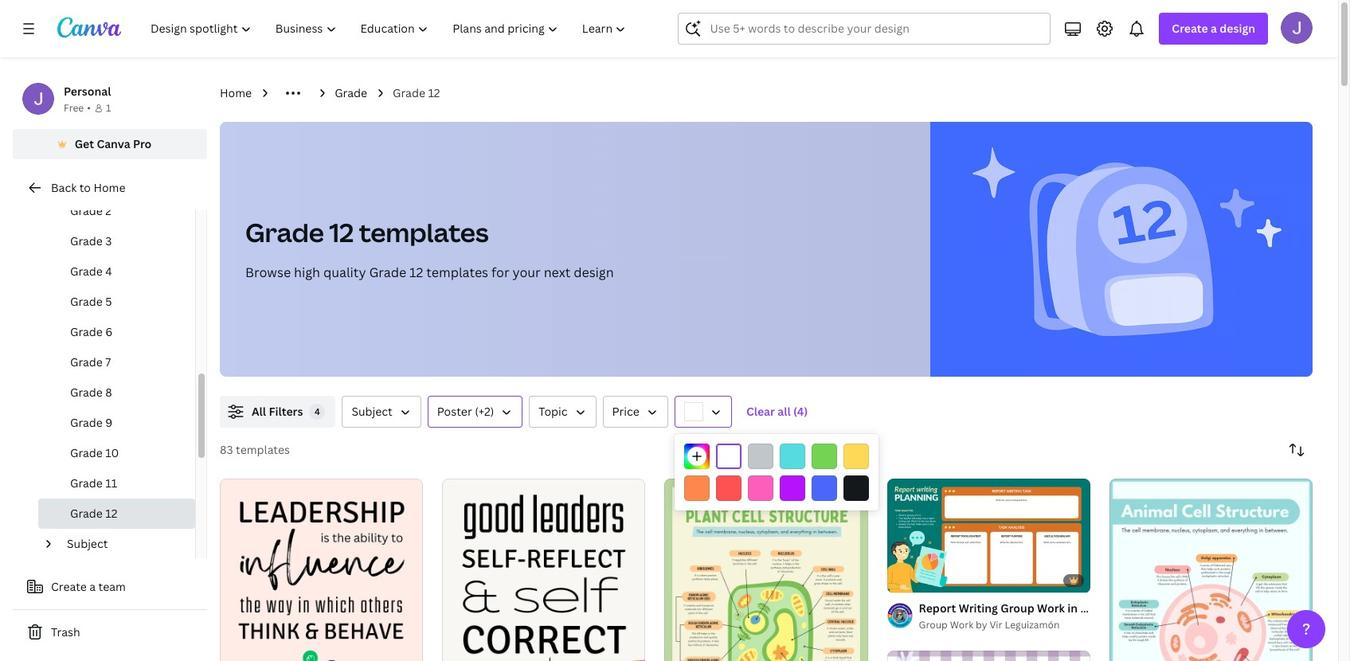 Task type: describe. For each thing, give the bounding box(es) containing it.
high
[[294, 264, 320, 281]]

trash
[[51, 625, 80, 640]]

all
[[778, 404, 791, 419]]

get canva pro button
[[13, 129, 207, 159]]

top level navigation element
[[140, 13, 640, 45]]

grade inside grade 7 link
[[70, 355, 103, 370]]

classroom birthdays poster in white and lilac floral style image
[[887, 651, 1091, 661]]

work
[[950, 618, 974, 632]]

grade 4 link
[[38, 257, 195, 287]]

0 vertical spatial 4
[[105, 264, 112, 279]]

student leadership quote poster in red green typography style image
[[220, 479, 423, 661]]

0 horizontal spatial 2
[[105, 203, 112, 218]]

green and peach organic natural plant cell biology poster image
[[665, 479, 868, 661]]

personal
[[64, 84, 111, 99]]

grade 5
[[70, 294, 112, 309]]

grade inside 'grade 6' link
[[70, 324, 103, 339]]

grade 8 link
[[38, 378, 195, 408]]

1 horizontal spatial subject button
[[342, 396, 421, 428]]

create a design
[[1172, 21, 1256, 36]]

canva
[[97, 136, 130, 151]]

grade 9
[[70, 415, 113, 430]]

(+2)
[[475, 404, 494, 419]]

quality
[[323, 264, 366, 281]]

report writing group work in green white orange illustrative style image
[[887, 479, 1091, 593]]

10
[[105, 445, 119, 461]]

get
[[75, 136, 94, 151]]

poster
[[437, 404, 472, 419]]

8
[[105, 385, 112, 400]]

1 of 2 link
[[887, 479, 1091, 593]]

1 vertical spatial home
[[94, 180, 125, 195]]

back to home link
[[13, 172, 207, 204]]

grade 5 link
[[38, 287, 195, 317]]

grade inside grade 8 link
[[70, 385, 103, 400]]

#ffffff image
[[716, 444, 742, 469]]

home link
[[220, 84, 252, 102]]

grade 2 link
[[38, 196, 195, 226]]

create for create a design
[[1172, 21, 1209, 36]]

price
[[612, 404, 640, 419]]

grade 2
[[70, 203, 112, 218]]

11
[[105, 476, 117, 491]]

grade 4
[[70, 264, 112, 279]]

a for team
[[89, 579, 96, 594]]

Sort by button
[[1281, 434, 1313, 466]]

group
[[919, 618, 948, 632]]

#c1c6cb image
[[748, 444, 774, 469]]

(4)
[[794, 404, 808, 419]]

poster (+2)
[[437, 404, 494, 419]]

add a new color image
[[684, 444, 710, 469]]

design inside dropdown button
[[1220, 21, 1256, 36]]

create a team button
[[13, 571, 207, 603]]

grade 7
[[70, 355, 111, 370]]

a for design
[[1211, 21, 1217, 36]]

1 horizontal spatial 4
[[315, 406, 320, 418]]

grade 9 link
[[38, 408, 195, 438]]

grade 6
[[70, 324, 113, 339]]

topic button
[[529, 396, 596, 428]]

grade 12 templates
[[245, 215, 489, 249]]

0 vertical spatial subject
[[352, 404, 393, 419]]

to
[[79, 180, 91, 195]]

poster (+2) button
[[428, 396, 523, 428]]

jacob simon image
[[1281, 12, 1313, 44]]

group work by vir leguizamón
[[919, 618, 1060, 632]]

#15181b image
[[844, 476, 869, 501]]

trash link
[[13, 617, 207, 649]]

0 vertical spatial templates
[[359, 215, 489, 249]]

3
[[105, 233, 112, 249]]

grade 6 link
[[38, 317, 195, 347]]

grade 10 link
[[38, 438, 195, 469]]

6
[[105, 324, 113, 339]]

group work by vir leguizamón link
[[919, 617, 1091, 633]]

browse
[[245, 264, 291, 281]]

clear all (4)
[[747, 404, 808, 419]]

grade inside grade 5 link
[[70, 294, 103, 309]]

#74d353 image
[[812, 444, 837, 469]]

create a team
[[51, 579, 126, 594]]

#ffffff image
[[716, 444, 742, 469]]

1 for 1 of 2
[[898, 574, 903, 586]]

all filters
[[252, 404, 303, 419]]

1 vertical spatial subject button
[[61, 529, 186, 559]]



Task type: vqa. For each thing, say whether or not it's contained in the screenshot.
Professional
no



Task type: locate. For each thing, give the bounding box(es) containing it.
grade 3
[[70, 233, 112, 249]]

2
[[105, 203, 112, 218], [916, 574, 921, 586]]

subject button up team
[[61, 529, 186, 559]]

1 horizontal spatial create
[[1172, 21, 1209, 36]]

grade 3 link
[[38, 226, 195, 257]]

1 vertical spatial a
[[89, 579, 96, 594]]

grade 7 link
[[38, 347, 195, 378]]

create a design button
[[1160, 13, 1269, 45]]

a inside button
[[89, 579, 96, 594]]

12 up quality
[[329, 215, 354, 249]]

grade 10
[[70, 445, 119, 461]]

team
[[98, 579, 126, 594]]

#fe884c image
[[684, 476, 710, 501]]

templates up browse high quality grade 12 templates for your next design
[[359, 215, 489, 249]]

#fd5152 image
[[716, 476, 742, 501], [716, 476, 742, 501]]

12
[[428, 85, 440, 100], [329, 215, 354, 249], [410, 264, 423, 281], [105, 506, 118, 521]]

back
[[51, 180, 77, 195]]

grade inside grade 10 link
[[70, 445, 103, 461]]

grade inside grade 2 link
[[70, 203, 103, 218]]

by
[[976, 618, 988, 632]]

teal and pink flat graphic animal cell biology poster image
[[1110, 479, 1313, 661]]

design right next
[[574, 264, 614, 281]]

#c1c6cb image
[[748, 444, 774, 469]]

12 down 11
[[105, 506, 118, 521]]

subject up create a team
[[67, 536, 108, 551]]

83 templates
[[220, 442, 290, 457]]

home
[[220, 85, 252, 100], [94, 180, 125, 195]]

grade inside grade 9 link
[[70, 415, 103, 430]]

pro
[[133, 136, 152, 151]]

create inside button
[[51, 579, 87, 594]]

Search search field
[[710, 14, 1041, 44]]

your
[[513, 264, 541, 281]]

grade 8
[[70, 385, 112, 400]]

4 up the 5
[[105, 264, 112, 279]]

1 horizontal spatial subject
[[352, 404, 393, 419]]

1 vertical spatial 2
[[916, 574, 921, 586]]

4 right filters at the bottom left of page
[[315, 406, 320, 418]]

0 horizontal spatial 4
[[105, 264, 112, 279]]

back to home
[[51, 180, 125, 195]]

2 right the of
[[916, 574, 921, 586]]

leguizamón
[[1005, 618, 1060, 632]]

0 horizontal spatial subject button
[[61, 529, 186, 559]]

subject button right 4 filter options selected element
[[342, 396, 421, 428]]

create for create a team
[[51, 579, 87, 594]]

#74d353 image
[[812, 444, 837, 469]]

get canva pro
[[75, 136, 152, 151]]

#b612fb image
[[780, 476, 806, 501]]

#fe884c image
[[684, 476, 710, 501]]

a inside dropdown button
[[1211, 21, 1217, 36]]

1 horizontal spatial 2
[[916, 574, 921, 586]]

1 horizontal spatial design
[[1220, 21, 1256, 36]]

None search field
[[678, 13, 1051, 45]]

0 vertical spatial subject button
[[342, 396, 421, 428]]

grade inside grade 4 link
[[70, 264, 103, 279]]

create inside dropdown button
[[1172, 21, 1209, 36]]

0 vertical spatial design
[[1220, 21, 1256, 36]]

#fd5ebb image
[[748, 476, 774, 501], [748, 476, 774, 501]]

subject button
[[342, 396, 421, 428], [61, 529, 186, 559]]

clear all (4) button
[[739, 396, 816, 428]]

1 of 2
[[898, 574, 921, 586]]

templates left the for
[[427, 264, 488, 281]]

student leadership quote poster in red beige typography style image
[[442, 479, 646, 661]]

0 horizontal spatial a
[[89, 579, 96, 594]]

4
[[105, 264, 112, 279], [315, 406, 320, 418]]

grade 12
[[393, 85, 440, 100], [70, 506, 118, 521]]

clear
[[747, 404, 775, 419]]

0 vertical spatial create
[[1172, 21, 1209, 36]]

#15181b image
[[844, 476, 869, 501]]

#55dbe0 image
[[780, 444, 806, 469]]

next
[[544, 264, 571, 281]]

0 horizontal spatial design
[[574, 264, 614, 281]]

2 vertical spatial templates
[[236, 442, 290, 457]]

12 down "grade 12 templates"
[[410, 264, 423, 281]]

#fed958 image
[[844, 444, 869, 469], [844, 444, 869, 469]]

83
[[220, 442, 233, 457]]

1 horizontal spatial home
[[220, 85, 252, 100]]

1 vertical spatial grade 12
[[70, 506, 118, 521]]

5
[[105, 294, 112, 309]]

for
[[492, 264, 510, 281]]

grade 12 down top level navigation element
[[393, 85, 440, 100]]

0 vertical spatial home
[[220, 85, 252, 100]]

free •
[[64, 101, 91, 115]]

filters
[[269, 404, 303, 419]]

vir
[[990, 618, 1003, 632]]

0 horizontal spatial grade 12
[[70, 506, 118, 521]]

0 vertical spatial 1
[[106, 101, 111, 115]]

all
[[252, 404, 266, 419]]

4 filter options selected element
[[310, 404, 325, 420]]

1 left the of
[[898, 574, 903, 586]]

subject right 4 filter options selected element
[[352, 404, 393, 419]]

2 up 3
[[105, 203, 112, 218]]

0 vertical spatial grade 12
[[393, 85, 440, 100]]

1 horizontal spatial 1
[[898, 574, 903, 586]]

topic
[[539, 404, 568, 419]]

of
[[905, 574, 914, 586]]

1 vertical spatial subject
[[67, 536, 108, 551]]

#4a66fb image
[[812, 476, 837, 501], [812, 476, 837, 501]]

1 horizontal spatial grade 12
[[393, 85, 440, 100]]

price button
[[603, 396, 668, 428]]

create
[[1172, 21, 1209, 36], [51, 579, 87, 594]]

templates
[[359, 215, 489, 249], [427, 264, 488, 281], [236, 442, 290, 457]]

0 horizontal spatial create
[[51, 579, 87, 594]]

•
[[87, 101, 91, 115]]

grade 11 link
[[38, 469, 195, 499]]

#55dbe0 image
[[780, 444, 806, 469]]

design
[[1220, 21, 1256, 36], [574, 264, 614, 281]]

1 vertical spatial templates
[[427, 264, 488, 281]]

1 vertical spatial 1
[[898, 574, 903, 586]]

design left jacob simon "image"
[[1220, 21, 1256, 36]]

templates right 83
[[236, 442, 290, 457]]

grade 12 down grade 11
[[70, 506, 118, 521]]

0 horizontal spatial subject
[[67, 536, 108, 551]]

a
[[1211, 21, 1217, 36], [89, 579, 96, 594]]

#b612fb image
[[780, 476, 806, 501]]

7
[[105, 355, 111, 370]]

1 horizontal spatial a
[[1211, 21, 1217, 36]]

1 vertical spatial 4
[[315, 406, 320, 418]]

0 vertical spatial a
[[1211, 21, 1217, 36]]

1 vertical spatial create
[[51, 579, 87, 594]]

add a new color image
[[684, 444, 710, 469]]

1
[[106, 101, 111, 115], [898, 574, 903, 586]]

browse high quality grade 12 templates for your next design
[[245, 264, 614, 281]]

0 vertical spatial 2
[[105, 203, 112, 218]]

9
[[105, 415, 113, 430]]

grade
[[335, 85, 367, 100], [393, 85, 425, 100], [70, 203, 103, 218], [245, 215, 324, 249], [70, 233, 103, 249], [70, 264, 103, 279], [369, 264, 407, 281], [70, 294, 103, 309], [70, 324, 103, 339], [70, 355, 103, 370], [70, 385, 103, 400], [70, 415, 103, 430], [70, 445, 103, 461], [70, 476, 103, 491], [70, 506, 103, 521]]

grade 11
[[70, 476, 117, 491]]

0 horizontal spatial home
[[94, 180, 125, 195]]

1 vertical spatial design
[[574, 264, 614, 281]]

subject
[[352, 404, 393, 419], [67, 536, 108, 551]]

#ffffff image
[[684, 402, 703, 422], [684, 402, 703, 422]]

1 right •
[[106, 101, 111, 115]]

free
[[64, 101, 84, 115]]

0 horizontal spatial 1
[[106, 101, 111, 115]]

1 for 1
[[106, 101, 111, 115]]

12 down top level navigation element
[[428, 85, 440, 100]]



